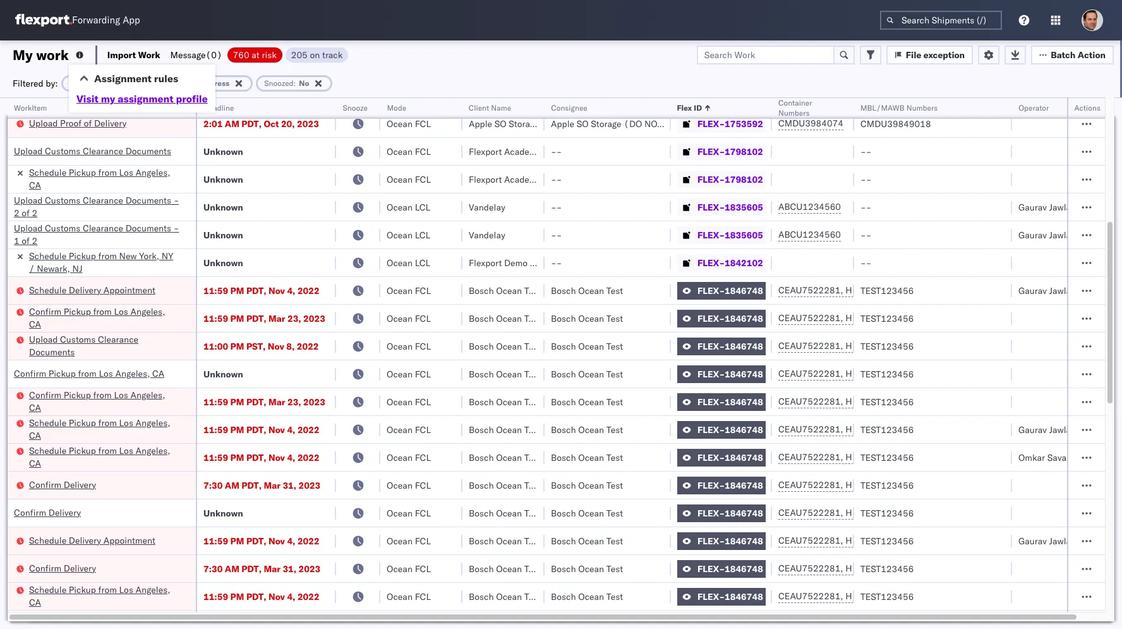 Task type: vqa. For each thing, say whether or not it's contained in the screenshot.
the test department LINK
no



Task type: describe. For each thing, give the bounding box(es) containing it.
proof
[[60, 117, 82, 129]]

2 flex-1798102 from the top
[[698, 174, 764, 185]]

savant
[[1048, 452, 1075, 463]]

3 schedule pickup from los angeles, ca link from the top
[[29, 416, 180, 442]]

flex-1728395
[[698, 90, 764, 101]]

pickup inside "schedule pickup from new york, ny / newark, nj"
[[69, 250, 96, 261]]

clearance for the topmost upload customs clearance documents link
[[83, 145, 123, 156]]

14 flex- from the top
[[698, 452, 725, 463]]

5 11:59 pm pdt, nov 4, 2022 from the top
[[204, 591, 320, 602]]

flex
[[678, 103, 693, 113]]

2 (do from the left
[[624, 118, 643, 129]]

am for the topmost confirm delivery link
[[225, 480, 240, 491]]

2 ceau7522281, from the top
[[779, 312, 844, 324]]

2 flexport from the top
[[469, 146, 502, 157]]

pdt, for 1st schedule pickup from los angeles, ca button from the bottom of the page
[[247, 591, 267, 602]]

name
[[492, 103, 512, 113]]

1 ceau7522281, hlxu6269489, hlxu8034992 from the top
[[779, 285, 975, 296]]

resize handle column header for client name
[[530, 98, 545, 629]]

upload customs clearance documents for the bottommost upload customs clearance documents link
[[29, 334, 138, 358]]

demo for shipper
[[505, 257, 528, 268]]

documents for the topmost upload customs clearance documents link
[[126, 145, 171, 156]]

schedule delivery appointment link for 2nd schedule delivery appointment button from the bottom
[[29, 284, 155, 296]]

1846748 for omkar's schedule pickup from los angeles, ca button
[[725, 452, 764, 463]]

8 flex-1846748 from the top
[[698, 480, 764, 491]]

client name button
[[463, 101, 532, 113]]

1846748 for schedule pickup from los angeles, ca button related to gaurav
[[725, 424, 764, 435]]

4 hlxu8034992 from the top
[[913, 368, 975, 379]]

mbl/mawb numbers button
[[855, 101, 1000, 113]]

documents for upload customs clearance documents - 1 of 2 link
[[126, 222, 171, 234]]

(0)
[[206, 49, 222, 60]]

forwarding app
[[72, 14, 140, 26]]

1 11:59 pm pdt, nov 4, 2022 from the top
[[204, 285, 320, 296]]

client
[[469, 103, 490, 113]]

flexport demo shipper
[[469, 257, 561, 268]]

confirm delivery for bottom confirm delivery link
[[29, 562, 96, 574]]

upload for upload customs clearance documents - 1 of 2 button
[[14, 222, 43, 234]]

mode button
[[381, 101, 450, 113]]

11:00 pm pst, nov 8, 2022
[[204, 340, 319, 352]]

11 resize handle column header from the left
[[1091, 98, 1106, 629]]

snoozed
[[264, 78, 294, 88]]

9 1846748 from the top
[[725, 507, 764, 519]]

8 ocean fcl from the top
[[387, 368, 431, 380]]

4 ceau7522281, from the top
[[779, 368, 844, 379]]

7 test123456 from the top
[[861, 452, 914, 463]]

12 flex-1846748 from the top
[[698, 591, 764, 602]]

5 hlxu6269489, from the top
[[846, 396, 911, 407]]

7 unknown from the top
[[204, 368, 243, 380]]

actions
[[1076, 103, 1102, 113]]

action
[[1079, 49, 1106, 60]]

schedule pickup from new york, ny / newark, nj link
[[29, 249, 180, 275]]

import work
[[107, 49, 160, 60]]

12 test123456 from the top
[[861, 591, 914, 602]]

bookings
[[551, 90, 588, 101]]

numbers for container numbers
[[779, 108, 810, 118]]

11 test123456 from the top
[[861, 563, 914, 574]]

mbl/mawb
[[861, 103, 905, 113]]

1728395
[[725, 90, 764, 101]]

: for snoozed
[[294, 78, 296, 88]]

mbl/mawb numbers
[[861, 103, 938, 113]]

3 unknown from the top
[[204, 174, 243, 185]]

am for bottom confirm delivery link
[[225, 563, 240, 574]]

exception
[[924, 49, 966, 60]]

2023 for the topmost confirm delivery link
[[299, 480, 321, 491]]

8,
[[287, 340, 295, 352]]

0 vertical spatial upload customs clearance documents button
[[14, 144, 171, 158]]

205
[[291, 49, 308, 60]]

schedule pickup from los angeles, ca button for gaurav
[[29, 416, 180, 443]]

1 flex-1846748 from the top
[[698, 285, 764, 296]]

client name
[[469, 103, 512, 113]]

omkar
[[1019, 452, 1046, 463]]

message
[[170, 49, 206, 60]]

los for "confirm pickup from los angeles, ca" button to the middle
[[99, 368, 113, 379]]

nj
[[72, 263, 82, 274]]

12 hlxu6269489, from the top
[[846, 591, 911, 602]]

3 flex-1846748 from the top
[[698, 340, 764, 352]]

my
[[101, 92, 115, 105]]

4 flex-1846748 from the top
[[698, 368, 764, 380]]

1846748 for 1st schedule pickup from los angeles, ca button from the bottom of the page
[[725, 591, 764, 602]]

1 11:59 from the top
[[204, 285, 228, 296]]

5 flex-1846748 from the top
[[698, 396, 764, 408]]

9 test123456 from the top
[[861, 507, 914, 519]]

11:59 for 1st schedule pickup from los angeles, ca button from the bottom of the page
[[204, 591, 228, 602]]

batch action button
[[1032, 45, 1115, 64]]

6 schedule pickup from los angeles, ca link from the top
[[29, 611, 180, 629]]

7 flex- from the top
[[698, 257, 725, 268]]

1 so from the left
[[495, 118, 507, 129]]

id
[[695, 103, 703, 113]]

4 flex- from the top
[[698, 174, 725, 185]]

no
[[299, 78, 309, 88]]

workitem button
[[8, 101, 183, 113]]

schedule delivery appointment for the 'schedule delivery appointment' "link" corresponding to 2nd schedule delivery appointment button from the bottom
[[29, 284, 155, 296]]

6 flex-1846748 from the top
[[698, 424, 764, 435]]

5 schedule pickup from los angeles, ca from the top
[[29, 584, 170, 608]]

2023 for upload proof of delivery link
[[297, 118, 319, 129]]

status : ready for work, blocked, in progress
[[69, 78, 230, 88]]

upload proof of delivery link
[[29, 117, 127, 129]]

upload proof of delivery button
[[29, 117, 127, 131]]

Search Shipments (/) text field
[[881, 11, 1003, 30]]

1753592
[[725, 118, 764, 129]]

customs for the bottom upload customs clearance documents button
[[60, 334, 96, 345]]

7 fcl from the top
[[415, 340, 431, 352]]

9 flex-1846748 from the top
[[698, 507, 764, 519]]

5 schedule pickup from los angeles, ca link from the top
[[29, 583, 180, 609]]

upload customs clearance documents - 2 of 2
[[14, 194, 179, 218]]

risk
[[262, 49, 277, 60]]

1 vertical spatial upload customs clearance documents link
[[29, 333, 180, 358]]

1846748 for bottom "confirm pickup from los angeles, ca" button
[[725, 396, 764, 408]]

upload for upload customs clearance documents button to the top
[[14, 145, 43, 156]]

ceau7522281, hlxu6269489, hlxu8034992 for the bottom upload customs clearance documents button
[[779, 340, 975, 352]]

1 storage from the left
[[509, 118, 540, 129]]

flex id button
[[671, 101, 760, 113]]

delivery for bottom the confirm delivery button
[[64, 562, 96, 574]]

8 unknown from the top
[[204, 507, 243, 519]]

5 jawla from the top
[[1050, 535, 1072, 547]]

ceau7522281, hlxu6269489, hlxu8034992 for 2nd schedule delivery appointment button
[[779, 535, 975, 546]]

13 ocean fcl from the top
[[387, 507, 431, 519]]

2 up 1
[[14, 207, 19, 218]]

2 flex-1846748 from the top
[[698, 313, 764, 324]]

customs for upload customs clearance documents - 2 of 2 button
[[45, 194, 80, 206]]

shipper
[[530, 257, 561, 268]]

hlxu8034992 for bottom the confirm delivery button
[[913, 563, 975, 574]]

31, for the topmost confirm delivery link
[[283, 480, 297, 491]]

resize handle column header for workitem
[[181, 98, 196, 629]]

cmdu39849018
[[861, 118, 932, 129]]

2 hlxu6269489, from the top
[[846, 312, 911, 324]]

17 flex- from the top
[[698, 535, 725, 547]]

2 schedule pickup from los angeles, ca link from the top
[[29, 166, 180, 191]]

profile
[[176, 92, 208, 105]]

8 fcl from the top
[[415, 368, 431, 380]]

upload customs clearance documents - 1 of 2 button
[[14, 222, 182, 248]]

1 schedule from the top
[[29, 83, 66, 95]]

oct
[[264, 118, 279, 129]]

11 fcl from the top
[[415, 452, 431, 463]]

pdt, for the confirm delivery button to the top
[[242, 480, 262, 491]]

3 resize handle column header from the left
[[365, 98, 381, 629]]

1846748 for the topmost "confirm pickup from los angeles, ca" button
[[725, 313, 764, 324]]

upload customs clearance documents - 1 of 2 link
[[14, 222, 182, 247]]

new
[[119, 250, 137, 261]]

on
[[310, 49, 320, 60]]

bookings test consignee
[[551, 90, 652, 101]]

5 test123456 from the top
[[861, 396, 914, 408]]

abcu1234560 for upload customs clearance documents - 1 of 2
[[779, 229, 842, 240]]

ceau7522281, hlxu6269489, hlxu8034992 for bottom "confirm pickup from los angeles, ca" button
[[779, 396, 975, 407]]

workitem
[[14, 103, 47, 113]]

760 at risk
[[233, 49, 277, 60]]

snooze
[[343, 103, 368, 113]]

11 ocean fcl from the top
[[387, 452, 431, 463]]

12 flex- from the top
[[698, 396, 725, 408]]

2 vertical spatial confirm delivery link
[[29, 562, 96, 574]]

lcl for upload customs clearance documents - 2 of 2
[[415, 201, 431, 213]]

clearance for upload customs clearance documents - 1 of 2 link
[[83, 222, 123, 234]]

hlxu8034992 for the topmost "confirm pickup from los angeles, ca" button
[[913, 312, 975, 324]]

my
[[13, 46, 33, 64]]

9 ocean fcl from the top
[[387, 396, 431, 408]]

2 ocean fcl from the top
[[387, 118, 431, 129]]

1835605 for upload customs clearance documents - 1 of 2
[[725, 229, 764, 241]]

mode
[[387, 103, 406, 113]]

2 storage from the left
[[591, 118, 622, 129]]

york,
[[139, 250, 159, 261]]

11:59 for omkar's schedule pickup from los angeles, ca button
[[204, 452, 228, 463]]

snoozed : no
[[264, 78, 309, 88]]

in
[[189, 78, 196, 88]]

from inside "schedule pickup from new york, ny / newark, nj"
[[98, 250, 117, 261]]

5 schedule from the top
[[29, 417, 66, 428]]

1846748 for the bottom upload customs clearance documents button
[[725, 340, 764, 352]]

6 schedule from the top
[[29, 445, 66, 456]]

work,
[[134, 78, 154, 88]]

confirm pickup from los angeles, ca for the middle confirm pickup from los angeles, ca link
[[14, 368, 164, 379]]

track
[[322, 49, 343, 60]]

3 hlxu6269489, from the top
[[846, 340, 911, 352]]

1 vertical spatial confirm delivery button
[[14, 506, 81, 520]]

10 flex- from the top
[[698, 340, 725, 352]]

1846748 for 2nd schedule delivery appointment button
[[725, 535, 764, 547]]

8 pm from the top
[[230, 591, 244, 602]]

message (0)
[[170, 49, 222, 60]]

7:30 am pdt, mar 31, 2023 for bottom confirm delivery link
[[204, 563, 321, 574]]

3 ocean lcl from the top
[[387, 257, 431, 268]]

11:00
[[204, 340, 228, 352]]

upload customs clearance documents - 2 of 2 button
[[14, 194, 182, 220]]

for
[[121, 78, 132, 88]]

2 for upload customs clearance documents - 1 of 2
[[32, 235, 37, 246]]

consignee for flexport demo consignee
[[530, 90, 573, 101]]

1 gaurav jawla from the top
[[1019, 201, 1072, 213]]

work
[[36, 46, 69, 64]]

container
[[779, 98, 813, 107]]

2 11:59 pm pdt, mar 23, 2023 from the top
[[204, 396, 326, 408]]

4, for second schedule pickup from los angeles, ca link from the bottom of the page
[[287, 591, 296, 602]]

1
[[14, 235, 19, 246]]

by:
[[46, 77, 58, 89]]

18 flex- from the top
[[698, 563, 725, 574]]

0 vertical spatial confirm pickup from los angeles, ca button
[[29, 305, 180, 332]]

1 pm from the top
[[230, 285, 244, 296]]

8 flex- from the top
[[698, 285, 725, 296]]

2:01
[[204, 118, 223, 129]]

13 fcl from the top
[[415, 507, 431, 519]]

1 1846748 from the top
[[725, 285, 764, 296]]

deadline
[[204, 103, 234, 113]]

schedule delivery appointment for the 'schedule delivery appointment' "link" related to 2nd schedule delivery appointment button
[[29, 535, 155, 546]]

confirm delivery for the middle confirm delivery link
[[14, 507, 81, 518]]

- inside upload customs clearance documents - 1 of 2
[[174, 222, 179, 234]]

2 schedule pickup from los angeles, ca from the top
[[29, 167, 170, 191]]

4, for the 'schedule delivery appointment' "link" related to 2nd schedule delivery appointment button
[[287, 535, 296, 547]]

9 ceau7522281, from the top
[[779, 507, 844, 518]]

clearance for the bottommost upload customs clearance documents link
[[98, 334, 138, 345]]

2 flex- from the top
[[698, 118, 725, 129]]

batch action
[[1052, 49, 1106, 60]]

2 schedule from the top
[[29, 167, 66, 178]]

3 schedule pickup from los angeles, ca from the top
[[29, 417, 170, 441]]

16 flex- from the top
[[698, 507, 725, 519]]

pdt, for bottom "confirm pickup from los angeles, ca" button
[[247, 396, 267, 408]]

4 1846748 from the top
[[725, 368, 764, 380]]

8 ceau7522281, from the top
[[779, 479, 844, 491]]

container numbers
[[779, 98, 813, 118]]

2:01 am pdt, oct 20, 2023
[[204, 118, 319, 129]]

7 flex-1846748 from the top
[[698, 452, 764, 463]]

1 1798102 from the top
[[725, 146, 764, 157]]

vandelay for upload customs clearance documents - 1 of 2
[[469, 229, 506, 241]]

blocked,
[[156, 78, 187, 88]]

0 vertical spatial confirm delivery button
[[29, 478, 96, 492]]

operator
[[1019, 103, 1050, 113]]

container numbers button
[[773, 95, 842, 118]]

vandelay for upload customs clearance documents - 2 of 2
[[469, 201, 506, 213]]

11:59 for 2nd schedule delivery appointment button
[[204, 535, 228, 547]]

resize handle column header for deadline
[[321, 98, 336, 629]]

newark,
[[37, 263, 70, 274]]

app
[[123, 14, 140, 26]]

file exception
[[907, 49, 966, 60]]

10 resize handle column header from the left
[[1080, 98, 1095, 629]]

10 fcl from the top
[[415, 424, 431, 435]]

5 gaurav jawla from the top
[[1019, 535, 1072, 547]]

confirm pickup from los angeles, ca for topmost confirm pickup from los angeles, ca link
[[29, 306, 165, 330]]

nov for omkar's schedule pickup from los angeles, ca button
[[269, 452, 285, 463]]



Task type: locate. For each thing, give the bounding box(es) containing it.
forwarding
[[72, 14, 120, 26]]

0 horizontal spatial storage
[[509, 118, 540, 129]]

2 demo from the top
[[505, 257, 528, 268]]

hlxu8034992 for 2nd schedule delivery appointment button
[[913, 535, 975, 546]]

1 vertical spatial 31,
[[283, 563, 297, 574]]

3 hlxu8034992 from the top
[[913, 340, 975, 352]]

2 use) from the left
[[665, 118, 688, 129]]

of right proof
[[84, 117, 92, 129]]

6 test123456 from the top
[[861, 424, 914, 435]]

1 schedule delivery appointment from the top
[[29, 284, 155, 296]]

1 horizontal spatial :
[[294, 78, 296, 88]]

1 flex-1835605 from the top
[[698, 201, 764, 213]]

11 1846748 from the top
[[725, 563, 764, 574]]

upload customs clearance documents inside button
[[29, 334, 138, 358]]

9 schedule from the top
[[29, 612, 66, 623]]

1 vertical spatial flex-1835605
[[698, 229, 764, 241]]

1 horizontal spatial so
[[577, 118, 589, 129]]

ca
[[29, 96, 41, 107], [29, 179, 41, 191], [29, 318, 41, 330], [152, 368, 164, 379], [29, 402, 41, 413], [29, 430, 41, 441], [29, 457, 41, 469], [29, 597, 41, 608], [29, 624, 41, 629]]

1 fcl from the top
[[415, 90, 431, 101]]

bosch ocean test
[[469, 285, 541, 296], [551, 285, 624, 296], [469, 313, 541, 324], [551, 313, 624, 324], [469, 340, 541, 352], [551, 340, 624, 352], [469, 368, 541, 380], [551, 368, 624, 380], [469, 396, 541, 408], [551, 396, 624, 408], [469, 424, 541, 435], [551, 424, 624, 435], [469, 452, 541, 463], [551, 452, 624, 463], [469, 480, 541, 491], [551, 480, 624, 491], [469, 507, 541, 519], [551, 507, 624, 519], [469, 535, 541, 547], [551, 535, 624, 547], [469, 563, 541, 574], [551, 563, 624, 574], [469, 591, 541, 602], [551, 591, 624, 602]]

upload inside upload customs clearance documents - 1 of 2
[[14, 222, 43, 234]]

1 use) from the left
[[583, 118, 605, 129]]

2023
[[297, 118, 319, 129], [304, 313, 326, 324], [304, 396, 326, 408], [299, 480, 321, 491], [299, 563, 321, 574]]

23, for topmost confirm pickup from los angeles, ca link
[[288, 313, 301, 324]]

(do down consignee button
[[624, 118, 643, 129]]

numbers inside container numbers
[[779, 108, 810, 118]]

flex-1798102 button
[[678, 143, 766, 160], [678, 143, 766, 160], [678, 170, 766, 188], [678, 170, 766, 188]]

8 hlxu8034992 from the top
[[913, 479, 975, 491]]

0 vertical spatial 1798102
[[725, 146, 764, 157]]

2 vertical spatial ocean lcl
[[387, 257, 431, 268]]

pdt, for 2nd schedule delivery appointment button
[[247, 535, 267, 547]]

of right 1
[[22, 235, 30, 246]]

1 vertical spatial schedule delivery appointment button
[[29, 534, 155, 548]]

nov
[[269, 285, 285, 296], [268, 340, 284, 352], [269, 424, 285, 435], [269, 452, 285, 463], [269, 535, 285, 547], [269, 591, 285, 602]]

pst,
[[247, 340, 266, 352]]

1 vertical spatial academy
[[505, 174, 541, 185]]

(do
[[542, 118, 560, 129], [624, 118, 643, 129]]

appointment for the 'schedule delivery appointment' "link" corresponding to 2nd schedule delivery appointment button from the bottom
[[104, 284, 155, 296]]

assignment rules
[[94, 72, 178, 85]]

3 flexport from the top
[[469, 174, 502, 185]]

ocean lcl for upload customs clearance documents - 1 of 2
[[387, 229, 431, 241]]

schedule delivery appointment link for 2nd schedule delivery appointment button
[[29, 534, 155, 547]]

2 inside upload customs clearance documents - 1 of 2
[[32, 235, 37, 246]]

10 ceau7522281, hlxu6269489, hlxu8034992 from the top
[[779, 535, 975, 546]]

2023 for the bottommost confirm pickup from los angeles, ca link
[[304, 396, 326, 408]]

at
[[252, 49, 260, 60]]

upload for the bottom upload customs clearance documents button
[[29, 334, 58, 345]]

filtered
[[13, 77, 43, 89]]

rules
[[154, 72, 178, 85]]

0 horizontal spatial not
[[563, 118, 580, 129]]

1 : from the left
[[92, 78, 94, 88]]

2 vertical spatial lcl
[[415, 257, 431, 268]]

1 vertical spatial confirm pickup from los angeles, ca
[[14, 368, 164, 379]]

2 1846748 from the top
[[725, 313, 764, 324]]

not
[[563, 118, 580, 129], [645, 118, 663, 129]]

flex-1842102
[[698, 257, 764, 268]]

1 gaurav from the top
[[1019, 201, 1048, 213]]

pdt, for the upload proof of delivery button
[[242, 118, 262, 129]]

visit my assignment profile link
[[77, 92, 208, 105]]

8 test123456 from the top
[[861, 480, 914, 491]]

delivery for the confirm delivery button to the middle
[[49, 507, 81, 518]]

from
[[98, 83, 117, 95], [98, 167, 117, 178], [98, 250, 117, 261], [93, 306, 112, 317], [78, 368, 97, 379], [93, 389, 112, 401], [98, 417, 117, 428], [98, 445, 117, 456], [98, 584, 117, 595], [98, 612, 117, 623]]

of inside upload customs clearance documents - 2 of 2
[[22, 207, 30, 218]]

0 vertical spatial flex-1798102
[[698, 146, 764, 157]]

clearance inside upload customs clearance documents - 2 of 2
[[83, 194, 123, 206]]

nov for the bottom upload customs clearance documents button
[[268, 340, 284, 352]]

8 hlxu6269489, from the top
[[846, 479, 911, 491]]

0 vertical spatial demo
[[505, 90, 528, 101]]

of up /
[[22, 207, 30, 218]]

2 23, from the top
[[288, 396, 301, 408]]

pdt, for bottom the confirm delivery button
[[242, 563, 262, 574]]

2 hlxu8034992 from the top
[[913, 312, 975, 324]]

hlxu8034992 for schedule pickup from los angeles, ca button related to gaurav
[[913, 424, 975, 435]]

0 horizontal spatial apple
[[469, 118, 493, 129]]

ceau7522281,
[[779, 285, 844, 296], [779, 312, 844, 324], [779, 340, 844, 352], [779, 368, 844, 379], [779, 396, 844, 407], [779, 424, 844, 435], [779, 451, 844, 463], [779, 479, 844, 491], [779, 507, 844, 518], [779, 535, 844, 546], [779, 563, 844, 574], [779, 591, 844, 602]]

14 fcl from the top
[[415, 535, 431, 547]]

consignee button
[[545, 101, 659, 113]]

0 vertical spatial upload customs clearance documents
[[14, 145, 171, 156]]

storage down consignee button
[[591, 118, 622, 129]]

0 vertical spatial 7:30
[[204, 480, 223, 491]]

(do down bookings
[[542, 118, 560, 129]]

7 hlxu8034992 from the top
[[913, 451, 975, 463]]

of inside upload customs clearance documents - 1 of 2
[[22, 235, 30, 246]]

demo up the name
[[505, 90, 528, 101]]

: for status
[[92, 78, 94, 88]]

1 (do from the left
[[542, 118, 560, 129]]

9 ceau7522281, hlxu6269489, hlxu8034992 from the top
[[779, 507, 975, 518]]

flex-
[[698, 90, 725, 101], [698, 118, 725, 129], [698, 146, 725, 157], [698, 174, 725, 185], [698, 201, 725, 213], [698, 229, 725, 241], [698, 257, 725, 268], [698, 285, 725, 296], [698, 313, 725, 324], [698, 340, 725, 352], [698, 368, 725, 380], [698, 396, 725, 408], [698, 424, 725, 435], [698, 452, 725, 463], [698, 480, 725, 491], [698, 507, 725, 519], [698, 535, 725, 547], [698, 563, 725, 574], [698, 591, 725, 602]]

nov for 1st schedule pickup from los angeles, ca button from the bottom of the page
[[269, 591, 285, 602]]

2 lcl from the top
[[415, 229, 431, 241]]

1 vandelay from the top
[[469, 201, 506, 213]]

apple so storage (do not use) down consignee button
[[551, 118, 688, 129]]

ceau7522281, hlxu6269489, hlxu8034992 for omkar's schedule pickup from los angeles, ca button
[[779, 451, 975, 463]]

0 vertical spatial lcl
[[415, 201, 431, 213]]

0 vertical spatial 31,
[[283, 480, 297, 491]]

documents inside upload customs clearance documents - 1 of 2
[[126, 222, 171, 234]]

6 ceau7522281, hlxu6269489, hlxu8034992 from the top
[[779, 424, 975, 435]]

so
[[495, 118, 507, 129], [577, 118, 589, 129]]

1 horizontal spatial not
[[645, 118, 663, 129]]

upload proof of delivery
[[29, 117, 127, 129]]

2 gaurav from the top
[[1019, 229, 1048, 241]]

abcu1234560 for upload customs clearance documents - 2 of 2
[[779, 201, 842, 212]]

customs for upload customs clearance documents button to the top
[[45, 145, 80, 156]]

pdt, for schedule pickup from los angeles, ca button related to gaurav
[[247, 424, 267, 435]]

1 31, from the top
[[283, 480, 297, 491]]

1 vertical spatial confirm delivery
[[14, 507, 81, 518]]

11:59 for schedule pickup from los angeles, ca button related to gaurav
[[204, 424, 228, 435]]

1 vertical spatial schedule delivery appointment
[[29, 535, 155, 546]]

confirm delivery link
[[29, 478, 96, 491], [14, 506, 81, 519], [29, 562, 96, 574]]

not down bookings
[[563, 118, 580, 129]]

0 vertical spatial 11:59 pm pdt, mar 23, 2023
[[204, 313, 326, 324]]

lcl for upload customs clearance documents - 1 of 2
[[415, 229, 431, 241]]

1846748 for bottom the confirm delivery button
[[725, 563, 764, 574]]

1 vertical spatial 11:59 pm pdt, mar 23, 2023
[[204, 396, 326, 408]]

2 schedule delivery appointment button from the top
[[29, 534, 155, 548]]

3 schedule from the top
[[29, 250, 66, 261]]

1 vertical spatial abcu1234560
[[779, 229, 842, 240]]

23, for the bottommost confirm pickup from los angeles, ca link
[[288, 396, 301, 408]]

5 ocean fcl from the top
[[387, 285, 431, 296]]

upload inside upload customs clearance documents - 2 of 2
[[14, 194, 43, 206]]

1 11:59 pm pdt, mar 23, 2023 from the top
[[204, 313, 326, 324]]

3 fcl from the top
[[415, 146, 431, 157]]

760
[[233, 49, 250, 60]]

1 vertical spatial 7:30
[[204, 563, 223, 574]]

upload customs clearance documents - 2 of 2 link
[[14, 194, 182, 219]]

31,
[[283, 480, 297, 491], [283, 563, 297, 574]]

11:59 for bottom "confirm pickup from los angeles, ca" button
[[204, 396, 228, 408]]

11:59 pm pdt, mar 23, 2023 up '11:00 pm pst, nov 8, 2022'
[[204, 313, 326, 324]]

1 vertical spatial confirm delivery link
[[14, 506, 81, 519]]

0 vertical spatial 1835605
[[725, 201, 764, 213]]

lcl
[[415, 201, 431, 213], [415, 229, 431, 241], [415, 257, 431, 268]]

7 ceau7522281, from the top
[[779, 451, 844, 463]]

1 abcu1234560 from the top
[[779, 201, 842, 212]]

resize handle column header for mbl/mawb numbers
[[998, 98, 1013, 629]]

2 right 1
[[32, 235, 37, 246]]

1 vertical spatial of
[[22, 207, 30, 218]]

resize handle column header for mode
[[448, 98, 463, 629]]

numbers
[[907, 103, 938, 113], [779, 108, 810, 118]]

4 schedule pickup from los angeles, ca link from the top
[[29, 444, 180, 469]]

15 ocean fcl from the top
[[387, 563, 431, 574]]

2 11:59 from the top
[[204, 313, 228, 324]]

14 ocean fcl from the top
[[387, 535, 431, 547]]

use) down flex
[[665, 118, 688, 129]]

use) down consignee button
[[583, 118, 605, 129]]

1835605
[[725, 201, 764, 213], [725, 229, 764, 241]]

0 vertical spatial flex-1835605
[[698, 201, 764, 213]]

6 unknown from the top
[[204, 257, 243, 268]]

delivery for 2nd schedule delivery appointment button from the bottom
[[69, 284, 101, 296]]

0 vertical spatial confirm pickup from los angeles, ca link
[[29, 305, 180, 330]]

vandelay
[[469, 201, 506, 213], [469, 229, 506, 241]]

gaurav jawla
[[1019, 201, 1072, 213], [1019, 229, 1072, 241], [1019, 285, 1072, 296], [1019, 424, 1072, 435], [1019, 535, 1072, 547]]

1 ceau7522281, from the top
[[779, 285, 844, 296]]

documents inside upload customs clearance documents
[[29, 346, 75, 358]]

visit my assignment profile
[[77, 92, 208, 105]]

2 up /
[[32, 207, 37, 218]]

4 test123456 from the top
[[861, 368, 914, 380]]

1 flexport academy from the top
[[469, 146, 541, 157]]

1 vertical spatial am
[[225, 480, 240, 491]]

pdt, for the topmost "confirm pickup from los angeles, ca" button
[[247, 313, 267, 324]]

upload for the upload proof of delivery button
[[29, 117, 58, 129]]

0 vertical spatial am
[[225, 118, 240, 129]]

0 horizontal spatial :
[[92, 78, 94, 88]]

0 vertical spatial abcu1234560
[[779, 201, 842, 212]]

1 not from the left
[[563, 118, 580, 129]]

flex-1753592
[[698, 118, 764, 129]]

consignee inside button
[[551, 103, 588, 113]]

upload for upload customs clearance documents - 2 of 2 button
[[14, 194, 43, 206]]

angeles,
[[136, 83, 170, 95], [136, 167, 170, 178], [131, 306, 165, 317], [115, 368, 150, 379], [131, 389, 165, 401], [136, 417, 170, 428], [136, 445, 170, 456], [136, 584, 170, 595], [136, 612, 170, 623]]

0 horizontal spatial use)
[[583, 118, 605, 129]]

so down consignee button
[[577, 118, 589, 129]]

flexport demo consignee
[[469, 90, 573, 101]]

confirm pickup from los angeles, ca for the bottommost confirm pickup from los angeles, ca link
[[29, 389, 165, 413]]

4 ceau7522281, hlxu6269489, hlxu8034992 from the top
[[779, 368, 975, 379]]

upload customs clearance documents for the topmost upload customs clearance documents link
[[14, 145, 171, 156]]

1 appointment from the top
[[104, 284, 155, 296]]

am
[[225, 118, 240, 129], [225, 480, 240, 491], [225, 563, 240, 574]]

academy
[[505, 146, 541, 157], [505, 174, 541, 185]]

hlxu8034992 for 1st schedule pickup from los angeles, ca button from the bottom of the page
[[913, 591, 975, 602]]

so down the name
[[495, 118, 507, 129]]

2 7:30 from the top
[[204, 563, 223, 574]]

1 vertical spatial vandelay
[[469, 229, 506, 241]]

1 vertical spatial flex-1798102
[[698, 174, 764, 185]]

0 vertical spatial upload customs clearance documents link
[[14, 144, 171, 157]]

work
[[138, 49, 160, 60]]

confirm delivery for the topmost confirm delivery link
[[29, 479, 96, 490]]

4,
[[287, 285, 296, 296], [287, 424, 296, 435], [287, 452, 296, 463], [287, 535, 296, 547], [287, 591, 296, 602]]

1 flex-1798102 from the top
[[698, 146, 764, 157]]

1846748 for the confirm delivery button to the top
[[725, 480, 764, 491]]

1 horizontal spatial apple
[[551, 118, 575, 129]]

apple down bookings
[[551, 118, 575, 129]]

schedule pickup from los angeles, ca button
[[29, 416, 180, 443], [29, 444, 180, 471], [29, 583, 180, 610]]

0 vertical spatial ocean lcl
[[387, 201, 431, 213]]

2 apple so storage (do not use) from the left
[[551, 118, 688, 129]]

los for omkar's schedule pickup from los angeles, ca button
[[119, 445, 133, 456]]

3 gaurav jawla from the top
[[1019, 285, 1072, 296]]

0 vertical spatial 23,
[[288, 313, 301, 324]]

1 horizontal spatial numbers
[[907, 103, 938, 113]]

of for upload customs clearance documents - 2 of 2
[[22, 207, 30, 218]]

2 vertical spatial confirm pickup from los angeles, ca button
[[29, 389, 180, 415]]

2 vertical spatial am
[[225, 563, 240, 574]]

resize handle column header
[[181, 98, 196, 629], [321, 98, 336, 629], [365, 98, 381, 629], [448, 98, 463, 629], [530, 98, 545, 629], [656, 98, 671, 629], [757, 98, 773, 629], [840, 98, 855, 629], [998, 98, 1013, 629], [1080, 98, 1095, 629], [1091, 98, 1106, 629]]

31, for bottom confirm delivery link
[[283, 563, 297, 574]]

customs inside upload customs clearance documents - 1 of 2
[[45, 222, 80, 234]]

0 horizontal spatial so
[[495, 118, 507, 129]]

4, for 4th schedule pickup from los angeles, ca link from the bottom
[[287, 424, 296, 435]]

1 vertical spatial flexport academy
[[469, 174, 541, 185]]

flex-1753592 button
[[678, 115, 766, 132], [678, 115, 766, 132]]

1 flex- from the top
[[698, 90, 725, 101]]

0 vertical spatial confirm delivery
[[29, 479, 96, 490]]

4 resize handle column header from the left
[[448, 98, 463, 629]]

6 11:59 from the top
[[204, 535, 228, 547]]

use)
[[583, 118, 605, 129], [665, 118, 688, 129]]

1 horizontal spatial (do
[[624, 118, 643, 129]]

: left "ready"
[[92, 78, 94, 88]]

schedule inside "schedule pickup from new york, ny / newark, nj"
[[29, 250, 66, 261]]

schedule
[[29, 83, 66, 95], [29, 167, 66, 178], [29, 250, 66, 261], [29, 284, 66, 296], [29, 417, 66, 428], [29, 445, 66, 456], [29, 535, 66, 546], [29, 584, 66, 595], [29, 612, 66, 623]]

1 horizontal spatial storage
[[591, 118, 622, 129]]

: left "no" at the left of the page
[[294, 78, 296, 88]]

1 vertical spatial lcl
[[415, 229, 431, 241]]

4 unknown from the top
[[204, 201, 243, 213]]

4 hlxu6269489, from the top
[[846, 368, 911, 379]]

2023 for topmost confirm pickup from los angeles, ca link
[[304, 313, 326, 324]]

0 horizontal spatial (do
[[542, 118, 560, 129]]

flex-1835605
[[698, 201, 764, 213], [698, 229, 764, 241]]

delivery
[[94, 117, 127, 129], [69, 284, 101, 296], [64, 479, 96, 490], [49, 507, 81, 518], [69, 535, 101, 546], [64, 562, 96, 574]]

1 schedule delivery appointment button from the top
[[29, 284, 155, 297]]

1 vertical spatial demo
[[505, 257, 528, 268]]

demo left shipper
[[505, 257, 528, 268]]

1 schedule pickup from los angeles, ca button from the top
[[29, 416, 180, 443]]

1 ocean lcl from the top
[[387, 201, 431, 213]]

1835605 for upload customs clearance documents - 2 of 2
[[725, 201, 764, 213]]

2 vertical spatial confirm pickup from los angeles, ca link
[[29, 389, 180, 414]]

1 vertical spatial 1835605
[[725, 229, 764, 241]]

2 apple from the left
[[551, 118, 575, 129]]

6 ocean fcl from the top
[[387, 313, 431, 324]]

hlxu8034992 for the bottom upload customs clearance documents button
[[913, 340, 975, 352]]

confirm delivery button
[[29, 478, 96, 492], [14, 506, 81, 520], [29, 562, 96, 576]]

16 fcl from the top
[[415, 591, 431, 602]]

1 vertical spatial confirm pickup from los angeles, ca link
[[14, 367, 164, 380]]

2 vertical spatial schedule pickup from los angeles, ca button
[[29, 583, 180, 610]]

0 vertical spatial academy
[[505, 146, 541, 157]]

0 vertical spatial 7:30 am pdt, mar 31, 2023
[[204, 480, 321, 491]]

3 11:59 pm pdt, nov 4, 2022 from the top
[[204, 452, 320, 463]]

apple so storage (do not use) down flexport demo consignee
[[469, 118, 605, 129]]

ceau7522281, hlxu6269489, hlxu8034992 for the topmost "confirm pickup from los angeles, ca" button
[[779, 312, 975, 324]]

11:59 for the topmost "confirm pickup from los angeles, ca" button
[[204, 313, 228, 324]]

5 4, from the top
[[287, 591, 296, 602]]

0 vertical spatial confirm pickup from los angeles, ca
[[29, 306, 165, 330]]

0 vertical spatial schedule delivery appointment
[[29, 284, 155, 296]]

0 horizontal spatial numbers
[[779, 108, 810, 118]]

customs inside upload customs clearance documents - 2 of 2
[[45, 194, 80, 206]]

resize handle column header for container numbers
[[840, 98, 855, 629]]

1 vertical spatial 1798102
[[725, 174, 764, 185]]

forwarding app link
[[15, 14, 140, 27]]

11:59
[[204, 285, 228, 296], [204, 313, 228, 324], [204, 396, 228, 408], [204, 424, 228, 435], [204, 452, 228, 463], [204, 535, 228, 547], [204, 591, 228, 602]]

clearance inside upload customs clearance documents - 1 of 2
[[83, 222, 123, 234]]

1 vertical spatial confirm pickup from los angeles, ca button
[[14, 367, 164, 381]]

flexport. image
[[15, 14, 72, 27]]

1 vertical spatial ocean lcl
[[387, 229, 431, 241]]

numbers for mbl/mawb numbers
[[907, 103, 938, 113]]

19 flex- from the top
[[698, 591, 725, 602]]

- inside upload customs clearance documents - 2 of 2
[[174, 194, 179, 206]]

delivery for the confirm delivery button to the top
[[64, 479, 96, 490]]

1 vertical spatial upload customs clearance documents button
[[29, 333, 180, 359]]

0 vertical spatial vandelay
[[469, 201, 506, 213]]

nov for schedule pickup from los angeles, ca button related to gaurav
[[269, 424, 285, 435]]

1 vertical spatial appointment
[[104, 535, 155, 546]]

storage down the name
[[509, 118, 540, 129]]

of for upload customs clearance documents - 1 of 2
[[22, 235, 30, 246]]

-
[[861, 90, 867, 101], [867, 90, 872, 101], [551, 146, 557, 157], [557, 146, 562, 157], [861, 146, 867, 157], [867, 146, 872, 157], [551, 174, 557, 185], [557, 174, 562, 185], [861, 174, 867, 185], [867, 174, 872, 185], [174, 194, 179, 206], [551, 201, 557, 213], [557, 201, 562, 213], [861, 201, 867, 213], [867, 201, 872, 213], [174, 222, 179, 234], [551, 229, 557, 241], [557, 229, 562, 241], [861, 229, 867, 241], [867, 229, 872, 241], [551, 257, 557, 268], [557, 257, 562, 268], [861, 257, 867, 268], [867, 257, 872, 268]]

3 pm from the top
[[230, 340, 244, 352]]

2 4, from the top
[[287, 424, 296, 435]]

documents inside upload customs clearance documents - 2 of 2
[[126, 194, 171, 206]]

1 vertical spatial 7:30 am pdt, mar 31, 2023
[[204, 563, 321, 574]]

6 hlxu6269489, from the top
[[846, 424, 911, 435]]

0 vertical spatial schedule delivery appointment button
[[29, 284, 155, 297]]

5 pm from the top
[[230, 424, 244, 435]]

4 11:59 pm pdt, nov 4, 2022 from the top
[[204, 535, 320, 547]]

10 1846748 from the top
[[725, 535, 764, 547]]

import work button
[[102, 40, 165, 69]]

1 apple from the left
[[469, 118, 493, 129]]

resize handle column header for flex id
[[757, 98, 773, 629]]

flex-1798102
[[698, 146, 764, 157], [698, 174, 764, 185]]

20,
[[281, 118, 295, 129]]

4 gaurav jawla from the top
[[1019, 424, 1072, 435]]

0 vertical spatial schedule pickup from los angeles, ca button
[[29, 416, 180, 443]]

23, down 8,
[[288, 396, 301, 408]]

10 flex-1846748 from the top
[[698, 535, 764, 547]]

8 schedule from the top
[[29, 584, 66, 595]]

demo
[[505, 90, 528, 101], [505, 257, 528, 268]]

flex-1835605 for upload customs clearance documents - 2 of 2
[[698, 201, 764, 213]]

los for the topmost "confirm pickup from los angeles, ca" button
[[114, 306, 128, 317]]

ocean lcl for upload customs clearance documents - 2 of 2
[[387, 201, 431, 213]]

appointment for the 'schedule delivery appointment' "link" related to 2nd schedule delivery appointment button
[[104, 535, 155, 546]]

1842102
[[725, 257, 764, 268]]

2 vertical spatial confirm delivery
[[29, 562, 96, 574]]

2 vertical spatial confirm pickup from los angeles, ca
[[29, 389, 165, 413]]

documents for upload customs clearance documents - 2 of 2 link
[[126, 194, 171, 206]]

los for schedule pickup from los angeles, ca button related to gaurav
[[119, 417, 133, 428]]

flex id
[[678, 103, 703, 113]]

pickup
[[69, 83, 96, 95], [69, 167, 96, 178], [69, 250, 96, 261], [64, 306, 91, 317], [49, 368, 76, 379], [64, 389, 91, 401], [69, 417, 96, 428], [69, 445, 96, 456], [69, 584, 96, 595], [69, 612, 96, 623]]

omkar savant
[[1019, 452, 1075, 463]]

1 vertical spatial schedule delivery appointment link
[[29, 534, 155, 547]]

2
[[14, 207, 19, 218], [32, 207, 37, 218], [32, 235, 37, 246]]

filtered by:
[[13, 77, 58, 89]]

ceau7522281, hlxu6269489, hlxu8034992 for the confirm delivery button to the top
[[779, 479, 975, 491]]

documents
[[126, 145, 171, 156], [126, 194, 171, 206], [126, 222, 171, 234], [29, 346, 75, 358]]

1 vertical spatial upload customs clearance documents
[[29, 334, 138, 358]]

2 vertical spatial confirm delivery button
[[29, 562, 96, 576]]

3 1846748 from the top
[[725, 340, 764, 352]]

schedule delivery appointment button
[[29, 284, 155, 297], [29, 534, 155, 548]]

--
[[861, 90, 872, 101], [551, 146, 562, 157], [861, 146, 872, 157], [551, 174, 562, 185], [861, 174, 872, 185], [551, 201, 562, 213], [861, 201, 872, 213], [551, 229, 562, 241], [861, 229, 872, 241], [551, 257, 562, 268], [861, 257, 872, 268]]

import
[[107, 49, 136, 60]]

10 hlxu6269489, from the top
[[846, 535, 911, 546]]

0 vertical spatial of
[[84, 117, 92, 129]]

numbers up cmdu39849018
[[907, 103, 938, 113]]

Search Work text field
[[697, 45, 835, 64]]

1 vertical spatial schedule pickup from los angeles, ca button
[[29, 444, 180, 471]]

not down consignee button
[[645, 118, 663, 129]]

5 flex- from the top
[[698, 201, 725, 213]]

0 vertical spatial schedule delivery appointment link
[[29, 284, 155, 296]]

test
[[591, 90, 607, 101], [525, 285, 541, 296], [607, 285, 624, 296], [525, 313, 541, 324], [607, 313, 624, 324], [525, 340, 541, 352], [607, 340, 624, 352], [525, 368, 541, 380], [607, 368, 624, 380], [525, 396, 541, 408], [607, 396, 624, 408], [525, 424, 541, 435], [607, 424, 624, 435], [525, 452, 541, 463], [607, 452, 624, 463], [525, 480, 541, 491], [607, 480, 624, 491], [525, 507, 541, 519], [607, 507, 624, 519], [525, 535, 541, 547], [607, 535, 624, 547], [525, 563, 541, 574], [607, 563, 624, 574], [525, 591, 541, 602], [607, 591, 624, 602]]

documents for the bottommost upload customs clearance documents link
[[29, 346, 75, 358]]

cmdu3984074
[[779, 118, 844, 129]]

1 vertical spatial 23,
[[288, 396, 301, 408]]

1798102
[[725, 146, 764, 157], [725, 174, 764, 185]]

apple down "client"
[[469, 118, 493, 129]]

numbers down container
[[779, 108, 810, 118]]

2 pm from the top
[[230, 313, 244, 324]]

consignee for bookings test consignee
[[610, 90, 652, 101]]

upload customs clearance documents link
[[14, 144, 171, 157], [29, 333, 180, 358]]

0 vertical spatial flexport academy
[[469, 146, 541, 157]]

am for upload proof of delivery link
[[225, 118, 240, 129]]

23,
[[288, 313, 301, 324], [288, 396, 301, 408]]

0 vertical spatial confirm delivery link
[[29, 478, 96, 491]]

flex-1835605 button
[[678, 198, 766, 216], [678, 198, 766, 216], [678, 226, 766, 244], [678, 226, 766, 244]]

7:30 am pdt, mar 31, 2023 for the topmost confirm delivery link
[[204, 480, 321, 491]]

storage
[[509, 118, 540, 129], [591, 118, 622, 129]]

11 ceau7522281, from the top
[[779, 563, 844, 574]]

ready
[[97, 78, 119, 88]]

11 hlxu6269489, from the top
[[846, 563, 911, 574]]

batch
[[1052, 49, 1076, 60]]

hlxu8034992 for omkar's schedule pickup from los angeles, ca button
[[913, 451, 975, 463]]

1 horizontal spatial use)
[[665, 118, 688, 129]]

11:59 pm pdt, mar 23, 2023 down '11:00 pm pst, nov 8, 2022'
[[204, 396, 326, 408]]

2 vertical spatial of
[[22, 235, 30, 246]]

1 7:30 am pdt, mar 31, 2023 from the top
[[204, 480, 321, 491]]

7:30 for bottom confirm delivery link
[[204, 563, 223, 574]]

2023 for bottom confirm delivery link
[[299, 563, 321, 574]]

ny
[[162, 250, 173, 261]]

4 11:59 from the top
[[204, 424, 228, 435]]

my work
[[13, 46, 69, 64]]

23, up 8,
[[288, 313, 301, 324]]

clearance inside upload customs clearance documents
[[98, 334, 138, 345]]

numbers inside button
[[907, 103, 938, 113]]

assignment
[[94, 72, 152, 85]]

0 vertical spatial appointment
[[104, 284, 155, 296]]

3 test123456 from the top
[[861, 340, 914, 352]]

11:59 pm pdt, nov 4, 2022
[[204, 285, 320, 296], [204, 424, 320, 435], [204, 452, 320, 463], [204, 535, 320, 547], [204, 591, 320, 602]]

11 flex-1846748 from the top
[[698, 563, 764, 574]]

file
[[907, 49, 922, 60]]

9 resize handle column header from the left
[[998, 98, 1013, 629]]

deadline button
[[197, 101, 324, 113]]

ceau7522281, hlxu6269489, hlxu8034992 for bottom the confirm delivery button
[[779, 563, 975, 574]]



